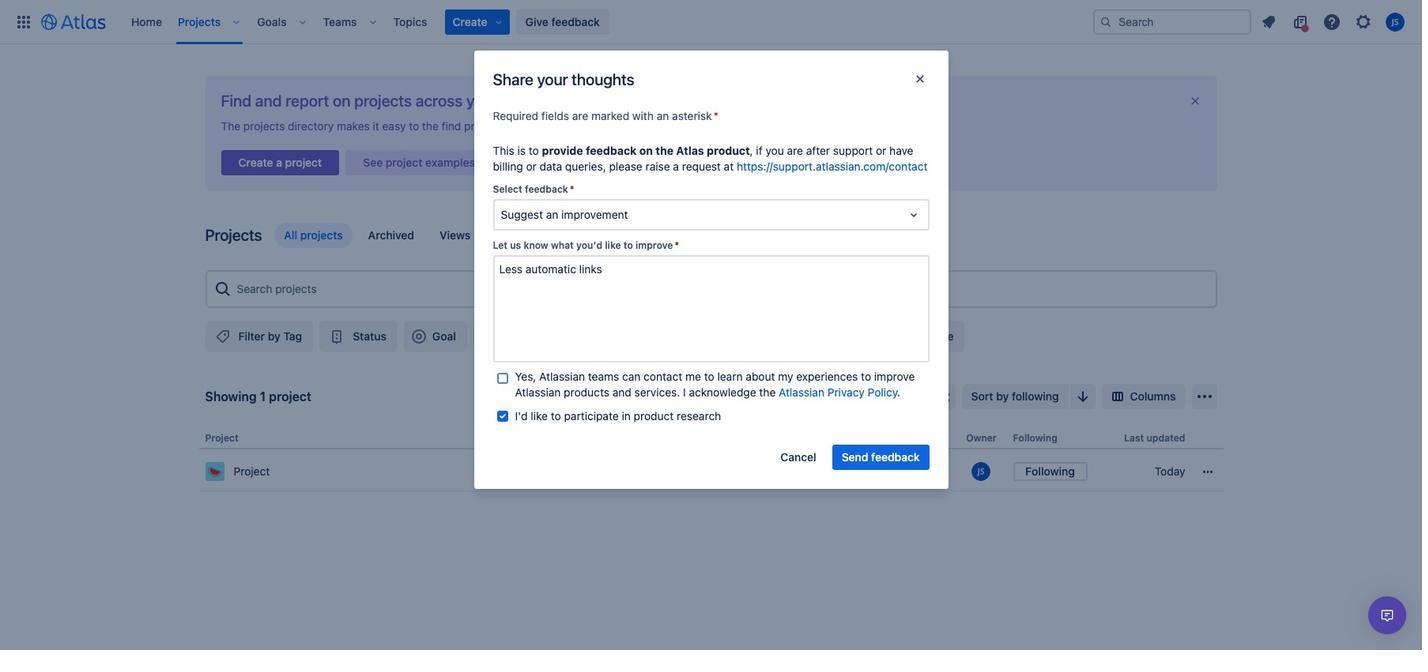 Task type: locate. For each thing, give the bounding box(es) containing it.
experiences
[[796, 370, 858, 383]]

1 vertical spatial your
[[466, 92, 498, 110]]

report
[[286, 92, 329, 110], [656, 119, 687, 133]]

project
[[205, 432, 239, 444]]

* right the asterisk
[[714, 109, 719, 123]]

directory
[[288, 119, 334, 133]]

a right raise
[[673, 160, 679, 173]]

1 vertical spatial *
[[570, 183, 575, 195]]

project for create a project
[[285, 156, 322, 169]]

or
[[601, 119, 611, 133], [876, 144, 887, 157], [526, 160, 537, 173]]

are
[[572, 109, 588, 123], [787, 144, 803, 157]]

status inside 'button'
[[353, 330, 387, 343]]

1 horizontal spatial the
[[656, 144, 674, 157]]

share your thoughts
[[493, 70, 634, 88]]

2 horizontal spatial the
[[759, 386, 776, 399]]

product up at
[[707, 144, 750, 157]]

2 vertical spatial on
[[639, 144, 653, 157]]

to right me
[[704, 370, 715, 383]]

product down the services.
[[634, 410, 674, 423]]

0 vertical spatial an
[[657, 109, 669, 123]]

projects
[[354, 92, 412, 110], [243, 119, 285, 133], [464, 119, 506, 133], [300, 229, 343, 242]]

or left data
[[526, 160, 537, 173]]

projects
[[178, 15, 221, 28], [205, 226, 262, 244]]

0 vertical spatial product
[[707, 144, 750, 157]]

yes,
[[515, 370, 536, 383]]

yes, atlassian teams can contact me to learn about my experiences to improve atlassian products and services. i acknowledge the
[[515, 370, 915, 399]]

2 horizontal spatial on
[[690, 119, 703, 133]]

an left the asterisk
[[657, 109, 669, 123]]

* up suggest an improvement
[[570, 183, 575, 195]]

find
[[221, 92, 252, 110]]

2 vertical spatial and
[[613, 386, 632, 399]]

makes
[[337, 119, 370, 133]]

0 horizontal spatial an
[[546, 208, 558, 221]]

all
[[284, 229, 297, 242]]

archived button
[[359, 223, 424, 248]]

improve up "."
[[874, 370, 915, 383]]

feedback up please
[[586, 144, 637, 157]]

1 vertical spatial and
[[813, 119, 832, 133]]

close banner image
[[1189, 95, 1201, 108]]

like right you'd
[[605, 240, 621, 251]]

topics
[[393, 15, 427, 28]]

0 vertical spatial projects
[[178, 15, 221, 28]]

a right create
[[276, 156, 282, 169]]

on
[[333, 92, 351, 110], [690, 119, 703, 133], [639, 144, 653, 157]]

status
[[353, 330, 387, 343], [748, 432, 778, 444]]

to right the 'easy'
[[409, 119, 419, 133]]

1 vertical spatial product
[[634, 410, 674, 423]]

looking
[[543, 119, 580, 133]]

following inside button
[[1026, 465, 1075, 478]]

1 vertical spatial are
[[787, 144, 803, 157]]

privacy
[[828, 386, 865, 399]]

i'd like to participate in product research
[[515, 410, 721, 423]]

project
[[285, 156, 322, 169], [386, 156, 423, 169], [269, 390, 311, 404]]

1 vertical spatial an
[[546, 208, 558, 221]]

target date
[[852, 432, 905, 444]]

like
[[605, 240, 621, 251], [531, 410, 548, 423]]

1 vertical spatial report
[[656, 119, 687, 133]]

1 horizontal spatial are
[[787, 144, 803, 157]]

1 horizontal spatial status
[[748, 432, 778, 444]]

0 horizontal spatial status
[[353, 330, 387, 343]]

the left find at the top of the page
[[422, 119, 439, 133]]

on up atlas
[[690, 119, 703, 133]]

your down share
[[466, 92, 498, 110]]

owner
[[966, 432, 997, 444]]

or right for
[[601, 119, 611, 133]]

and down can
[[613, 386, 632, 399]]

atlassian
[[539, 370, 585, 383], [515, 386, 561, 399], [779, 386, 825, 399]]

1 horizontal spatial your
[[537, 70, 568, 88]]

atlas
[[676, 144, 704, 157]]

create a project button
[[221, 145, 339, 180]]

can
[[622, 370, 641, 383]]

are right you
[[787, 144, 803, 157]]

the up raise
[[656, 144, 674, 157]]

Less automatic links text field
[[493, 255, 929, 363]]

1 horizontal spatial a
[[673, 160, 679, 173]]

1 vertical spatial or
[[876, 144, 887, 157]]

select feedback *
[[493, 183, 575, 195]]

2 vertical spatial or
[[526, 160, 537, 173]]

1 horizontal spatial like
[[605, 240, 621, 251]]

send feedback button
[[832, 445, 929, 470]]

select
[[493, 183, 522, 195]]

0 vertical spatial report
[[286, 92, 329, 110]]

feedback right the "give"
[[551, 15, 600, 28]]

atlassian up products
[[539, 370, 585, 383]]

0 vertical spatial like
[[605, 240, 621, 251]]

an right suggest on the left of page
[[546, 208, 558, 221]]

in
[[622, 410, 631, 423]]

and inside yes, atlassian teams can contact me to learn about my experiences to improve atlassian products and services. i acknowledge the
[[613, 386, 632, 399]]

teams
[[588, 370, 619, 383]]

to
[[409, 119, 419, 133], [642, 119, 653, 133], [529, 144, 539, 157], [624, 240, 633, 251], [704, 370, 715, 383], [861, 370, 871, 383], [551, 410, 561, 423]]

0 horizontal spatial and
[[255, 92, 282, 110]]

my
[[778, 370, 793, 383]]

are right fields
[[572, 109, 588, 123]]

0 horizontal spatial a
[[276, 156, 282, 169]]

updated
[[1147, 432, 1186, 444]]

0 horizontal spatial on
[[333, 92, 351, 110]]

cancelled
[[754, 467, 808, 477]]

1 vertical spatial improve
[[874, 370, 915, 383]]

0 horizontal spatial are
[[572, 109, 588, 123]]

like right the i'd
[[531, 410, 548, 423]]

improve right you'd
[[636, 240, 673, 251]]

2 horizontal spatial *
[[714, 109, 719, 123]]

0 horizontal spatial like
[[531, 410, 548, 423]]

with
[[633, 109, 654, 123], [706, 119, 727, 133]]

0 horizontal spatial improve
[[636, 240, 673, 251]]

, if you are after support or have billing or data queries, please raise a request at
[[493, 144, 914, 173]]

search
[[776, 119, 810, 133]]

project right 1
[[269, 390, 311, 404]]

report up directory
[[286, 92, 329, 110]]

1 horizontal spatial with
[[706, 119, 727, 133]]

find and report on projects across your company
[[221, 92, 567, 110]]

0 vertical spatial status
[[353, 330, 387, 343]]

following
[[1013, 432, 1058, 444], [1026, 465, 1075, 478]]

what
[[551, 240, 574, 251]]

to right the i'd
[[551, 410, 561, 423]]

1 vertical spatial like
[[531, 410, 548, 423]]

across
[[416, 92, 463, 110]]

you
[[766, 144, 784, 157]]

projects up it
[[354, 92, 412, 110]]

the
[[221, 119, 241, 133]]

or left have
[[876, 144, 887, 157]]

home
[[131, 15, 162, 28]]

open image
[[904, 206, 923, 225]]

* up search projects field on the top of the page
[[675, 240, 679, 251]]

project for showing 1 project
[[269, 390, 311, 404]]

your up the "company"
[[537, 70, 568, 88]]

status right status image at the left of the page
[[353, 330, 387, 343]]

feedback up jul-sep
[[871, 451, 920, 464]]

1 horizontal spatial and
[[613, 386, 632, 399]]

see
[[363, 156, 383, 169]]

this is to provide feedback on the atlas product
[[493, 144, 750, 157]]

projects up search projects image
[[205, 226, 262, 244]]

top element
[[9, 0, 1094, 44]]

date
[[884, 432, 905, 444]]

on up raise
[[639, 144, 653, 157]]

1 vertical spatial status
[[748, 432, 778, 444]]

1 horizontal spatial improve
[[874, 370, 915, 383]]

projects inside button
[[300, 229, 343, 242]]

create a project
[[238, 156, 322, 169]]

and
[[255, 92, 282, 110], [813, 119, 832, 133], [613, 386, 632, 399]]

1 vertical spatial on
[[690, 119, 703, 133]]

the down about
[[759, 386, 776, 399]]

you're
[[509, 119, 540, 133]]

let
[[493, 240, 508, 251]]

company
[[502, 92, 567, 110]]

showing 1 project
[[205, 390, 311, 404]]

it
[[373, 119, 379, 133]]

with right marked
[[633, 109, 654, 123]]

1 horizontal spatial report
[[656, 119, 687, 133]]

a inside , if you are after support or have billing or data queries, please raise a request at
[[673, 160, 679, 173]]

https://support.atlassian.com/contact
[[737, 160, 928, 173]]

status up cancelled
[[748, 432, 778, 444]]

1 vertical spatial following
[[1026, 465, 1075, 478]]

us
[[510, 240, 521, 251]]

keyword
[[730, 119, 773, 133]]

report up atlas
[[656, 119, 687, 133]]

2 vertical spatial *
[[675, 240, 679, 251]]

0 vertical spatial *
[[714, 109, 719, 123]]

jul-
[[874, 465, 895, 478]]

1 horizontal spatial or
[[601, 119, 611, 133]]

feedback inside top element
[[551, 15, 600, 28]]

i'd
[[515, 410, 528, 423]]

and right 'find'
[[255, 92, 282, 110]]

feedback down data
[[525, 183, 568, 195]]

projects link
[[173, 9, 226, 34]]

on up makes
[[333, 92, 351, 110]]

services.
[[635, 386, 680, 399]]

billing
[[493, 160, 523, 173]]

0 vertical spatial the
[[422, 119, 439, 133]]

Search projects field
[[232, 275, 1209, 304]]

request
[[682, 160, 721, 173]]

and up after
[[813, 119, 832, 133]]

0 horizontal spatial the
[[422, 119, 439, 133]]

close modal image
[[910, 70, 929, 89]]

project down directory
[[285, 156, 322, 169]]

2 vertical spatial the
[[759, 386, 776, 399]]

learn
[[718, 370, 743, 383]]

projects right home
[[178, 15, 221, 28]]

projects right all
[[300, 229, 343, 242]]

with up , if you are after support or have billing or data queries, please raise a request at
[[706, 119, 727, 133]]

banner
[[0, 0, 1422, 44]]

home link
[[127, 9, 167, 34]]

display as timeline image
[[934, 387, 952, 406]]



Task type: vqa. For each thing, say whether or not it's contained in the screenshot.
heading corresponding to 4th townsquare icon from the bottom of the page
no



Task type: describe. For each thing, give the bounding box(es) containing it.
search image
[[1100, 15, 1113, 28]]

0 horizontal spatial or
[[526, 160, 537, 173]]

filter by tag button
[[205, 321, 313, 353]]

about
[[746, 370, 775, 383]]

0 horizontal spatial with
[[633, 109, 654, 123]]

.
[[898, 386, 901, 399]]

i
[[683, 386, 686, 399]]

goal
[[432, 330, 456, 343]]

asterisk
[[672, 109, 712, 123]]

all projects
[[284, 229, 343, 242]]

teams
[[323, 15, 357, 28]]

search projects image
[[213, 280, 232, 299]]

reporting line button
[[848, 321, 965, 353]]

last
[[1124, 432, 1144, 444]]

0 horizontal spatial product
[[634, 410, 674, 423]]

atlassian down my at the bottom right
[[779, 386, 825, 399]]

policy
[[868, 386, 898, 399]]

give feedback button
[[516, 9, 609, 34]]

see project examples
[[363, 156, 475, 169]]

feedback for select feedback *
[[525, 183, 568, 195]]

filters.
[[835, 119, 867, 133]]

at
[[724, 160, 734, 173]]

0 vertical spatial and
[[255, 92, 282, 110]]

projects inside the projects link
[[178, 15, 221, 28]]

reporting
[[881, 330, 933, 343]]

create
[[238, 156, 273, 169]]

if
[[756, 144, 763, 157]]

to right need
[[642, 119, 653, 133]]

the inside yes, atlassian teams can contact me to learn about my experiences to improve atlassian products and services. i acknowledge the
[[759, 386, 776, 399]]

examples
[[426, 156, 475, 169]]

1 horizontal spatial product
[[707, 144, 750, 157]]

suggest
[[501, 208, 543, 221]]

to right you'd
[[624, 240, 633, 251]]

0 horizontal spatial your
[[466, 92, 498, 110]]

last updated
[[1124, 432, 1186, 444]]

1 horizontal spatial on
[[639, 144, 653, 157]]

0 vertical spatial your
[[537, 70, 568, 88]]

to up policy in the right bottom of the page
[[861, 370, 871, 383]]

following button
[[1013, 463, 1088, 482]]

cancel
[[781, 451, 817, 464]]

goals link
[[252, 9, 291, 34]]

give feedback
[[526, 15, 600, 28]]

queries,
[[565, 160, 606, 173]]

open intercom messenger image
[[1378, 606, 1397, 625]]

see project examples button
[[346, 145, 493, 180]]

sep
[[895, 465, 915, 478]]

this
[[493, 144, 515, 157]]

is
[[518, 144, 526, 157]]

0 vertical spatial improve
[[636, 240, 673, 251]]

2 horizontal spatial and
[[813, 119, 832, 133]]

help image
[[1323, 12, 1342, 31]]

please
[[609, 160, 643, 173]]

atlassian down yes,
[[515, 386, 561, 399]]

filter
[[238, 330, 265, 343]]

contact
[[644, 370, 683, 383]]

thoughts
[[572, 70, 634, 88]]

need
[[614, 119, 640, 133]]

projects right the
[[243, 119, 285, 133]]

teams link
[[318, 9, 362, 34]]

target
[[852, 432, 882, 444]]

1 horizontal spatial an
[[657, 109, 669, 123]]

2 horizontal spatial or
[[876, 144, 887, 157]]

status button
[[320, 321, 398, 353]]

display as list image
[[907, 387, 926, 406]]

products
[[564, 386, 610, 399]]

easy
[[382, 119, 406, 133]]

feedback for send feedback
[[871, 451, 920, 464]]

research
[[677, 410, 721, 423]]

fields
[[542, 109, 569, 123]]

atlassian privacy policy link
[[779, 386, 898, 399]]

jul-sep
[[874, 465, 915, 478]]

https://support.atlassian.com/contact link
[[737, 160, 928, 173]]

by
[[268, 330, 281, 343]]

raise
[[646, 160, 670, 173]]

have
[[890, 144, 914, 157]]

0 vertical spatial or
[[601, 119, 611, 133]]

required fields are marked with an asterisk *
[[493, 109, 719, 123]]

tag image
[[213, 327, 232, 346]]

0 vertical spatial are
[[572, 109, 588, 123]]

a inside create a project button
[[276, 156, 282, 169]]

all projects button
[[275, 223, 352, 248]]

feedback for give feedback
[[551, 15, 600, 28]]

provide
[[542, 144, 583, 157]]

support
[[833, 144, 873, 157]]

0 vertical spatial on
[[333, 92, 351, 110]]

data
[[540, 160, 562, 173]]

tag
[[283, 330, 302, 343]]

give
[[526, 15, 549, 28]]

share
[[493, 70, 534, 88]]

improve inside yes, atlassian teams can contact me to learn about my experiences to improve atlassian products and services. i acknowledge the
[[874, 370, 915, 383]]

0 horizontal spatial *
[[570, 183, 575, 195]]

improvement
[[561, 208, 628, 221]]

1 vertical spatial projects
[[205, 226, 262, 244]]

Search field
[[1094, 9, 1252, 34]]

archived
[[368, 229, 414, 242]]

you'd
[[576, 240, 603, 251]]

project right see at the left top
[[386, 156, 423, 169]]

to right is
[[529, 144, 539, 157]]

reverse sort order image
[[1073, 387, 1092, 406]]

today
[[1155, 465, 1186, 478]]

participate
[[564, 410, 619, 423]]

are inside , if you are after support or have billing or data queries, please raise a request at
[[787, 144, 803, 157]]

atlassian privacy policy .
[[779, 386, 901, 399]]

for
[[583, 119, 598, 133]]

1 vertical spatial the
[[656, 144, 674, 157]]

banner containing home
[[0, 0, 1422, 44]]

reporting line
[[881, 330, 954, 343]]

me
[[686, 370, 701, 383]]

0 vertical spatial following
[[1013, 432, 1058, 444]]

1
[[260, 390, 266, 404]]

send
[[842, 451, 869, 464]]

status image
[[328, 327, 347, 346]]

filter by tag
[[238, 330, 302, 343]]

0 horizontal spatial report
[[286, 92, 329, 110]]

projects up this
[[464, 119, 506, 133]]

find
[[442, 119, 461, 133]]

goals
[[257, 15, 287, 28]]

1 horizontal spatial *
[[675, 240, 679, 251]]

know
[[524, 240, 549, 251]]

send feedback
[[842, 451, 920, 464]]



